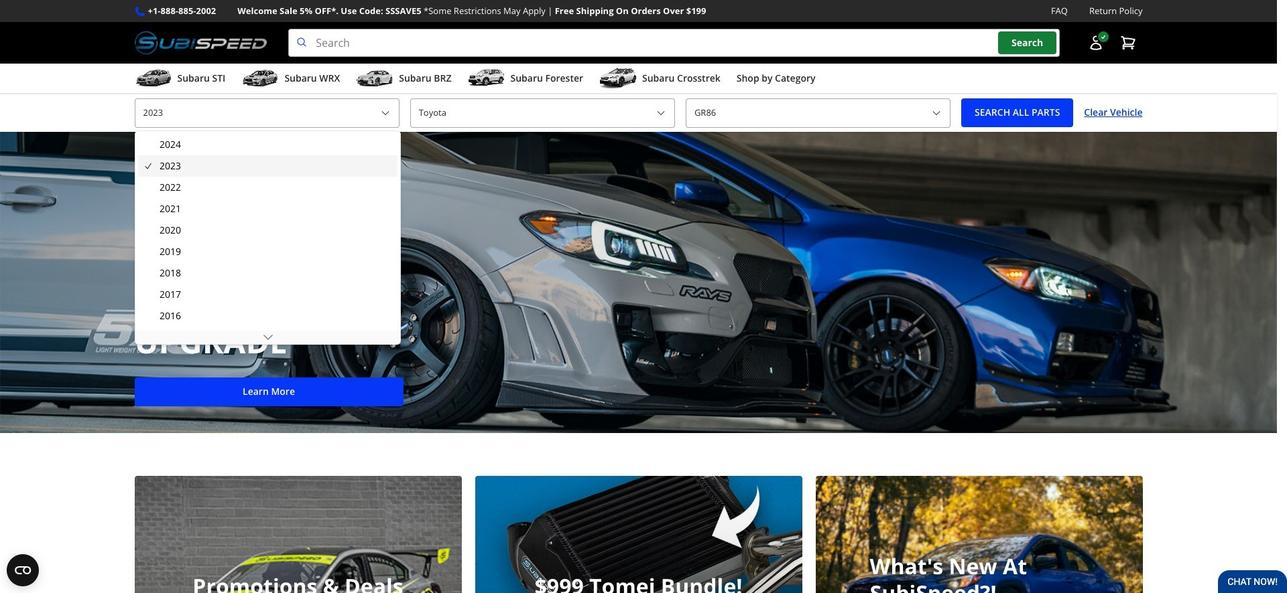 Task type: locate. For each thing, give the bounding box(es) containing it.
list box
[[135, 131, 401, 594]]

0 vertical spatial option
[[138, 156, 398, 177]]

1 vertical spatial option
[[138, 327, 398, 349]]

option
[[138, 156, 398, 177], [138, 327, 398, 349]]

2 option from the top
[[138, 327, 398, 349]]

group
[[138, 134, 398, 594]]



Task type: vqa. For each thing, say whether or not it's contained in the screenshot.
top OPTION
yes



Task type: describe. For each thing, give the bounding box(es) containing it.
search input field
[[288, 29, 1059, 57]]

open widget image
[[7, 555, 39, 587]]

1 option from the top
[[138, 156, 398, 177]]



